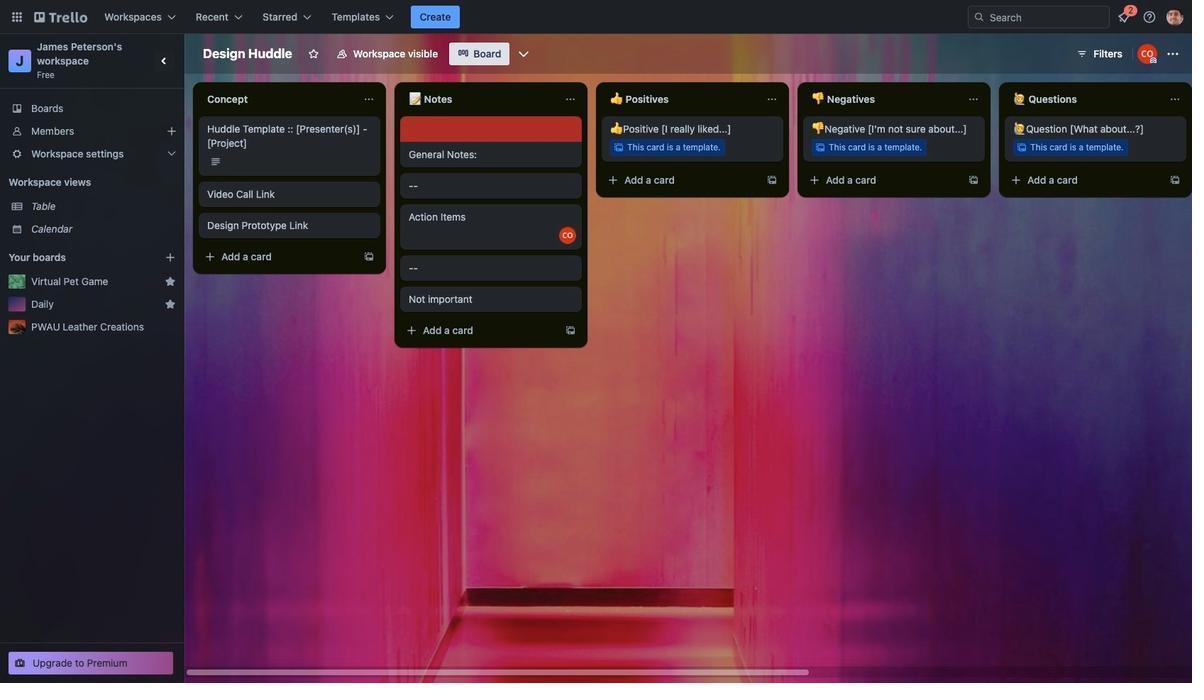 Task type: locate. For each thing, give the bounding box(es) containing it.
2 horizontal spatial create from template… image
[[1170, 175, 1181, 186]]

starred icon image
[[165, 276, 176, 287], [165, 299, 176, 310]]

None text field
[[804, 88, 963, 111], [1005, 88, 1164, 111], [804, 88, 963, 111], [1005, 88, 1164, 111]]

None text field
[[199, 88, 358, 111], [400, 88, 559, 111], [602, 88, 761, 111], [199, 88, 358, 111], [400, 88, 559, 111], [602, 88, 761, 111]]

1 starred icon image from the top
[[165, 276, 176, 287]]

1 horizontal spatial create from template… image
[[968, 175, 980, 186]]

your boards with 3 items element
[[9, 249, 143, 266]]

0 vertical spatial starred icon image
[[165, 276, 176, 287]]

primary element
[[0, 0, 1193, 34]]

1 horizontal spatial christina overa (christinaovera) image
[[1138, 44, 1158, 64]]

0 vertical spatial christina overa (christinaovera) image
[[1138, 44, 1158, 64]]

Search field
[[985, 7, 1109, 27]]

christina overa (christinaovera) image
[[1138, 44, 1158, 64], [559, 227, 576, 244]]

0 horizontal spatial christina overa (christinaovera) image
[[559, 227, 576, 244]]

1 vertical spatial create from template… image
[[565, 325, 576, 336]]

0 horizontal spatial create from template… image
[[565, 325, 576, 336]]

back to home image
[[34, 6, 87, 28]]

0 vertical spatial create from template… image
[[968, 175, 980, 186]]

create from template… image
[[968, 175, 980, 186], [565, 325, 576, 336]]

customize views image
[[517, 47, 531, 61]]

1 vertical spatial christina overa (christinaovera) image
[[559, 227, 576, 244]]

1 vertical spatial starred icon image
[[165, 299, 176, 310]]

0 horizontal spatial create from template… image
[[363, 251, 375, 263]]

create from template… image
[[767, 175, 778, 186], [1170, 175, 1181, 186], [363, 251, 375, 263]]

2 starred icon image from the top
[[165, 299, 176, 310]]

workspace navigation collapse icon image
[[155, 51, 175, 71]]



Task type: vqa. For each thing, say whether or not it's contained in the screenshot.
the Recent popup button
no



Task type: describe. For each thing, give the bounding box(es) containing it.
show menu image
[[1166, 47, 1180, 61]]

open information menu image
[[1143, 10, 1157, 24]]

1 horizontal spatial create from template… image
[[767, 175, 778, 186]]

this member is an admin of this board. image
[[1151, 57, 1157, 64]]

star or unstar board image
[[308, 48, 319, 60]]

2 notifications image
[[1116, 9, 1133, 26]]

james peterson (jamespeterson93) image
[[1167, 9, 1184, 26]]

add board image
[[165, 252, 176, 263]]

Board name text field
[[196, 43, 299, 65]]

search image
[[974, 11, 985, 23]]



